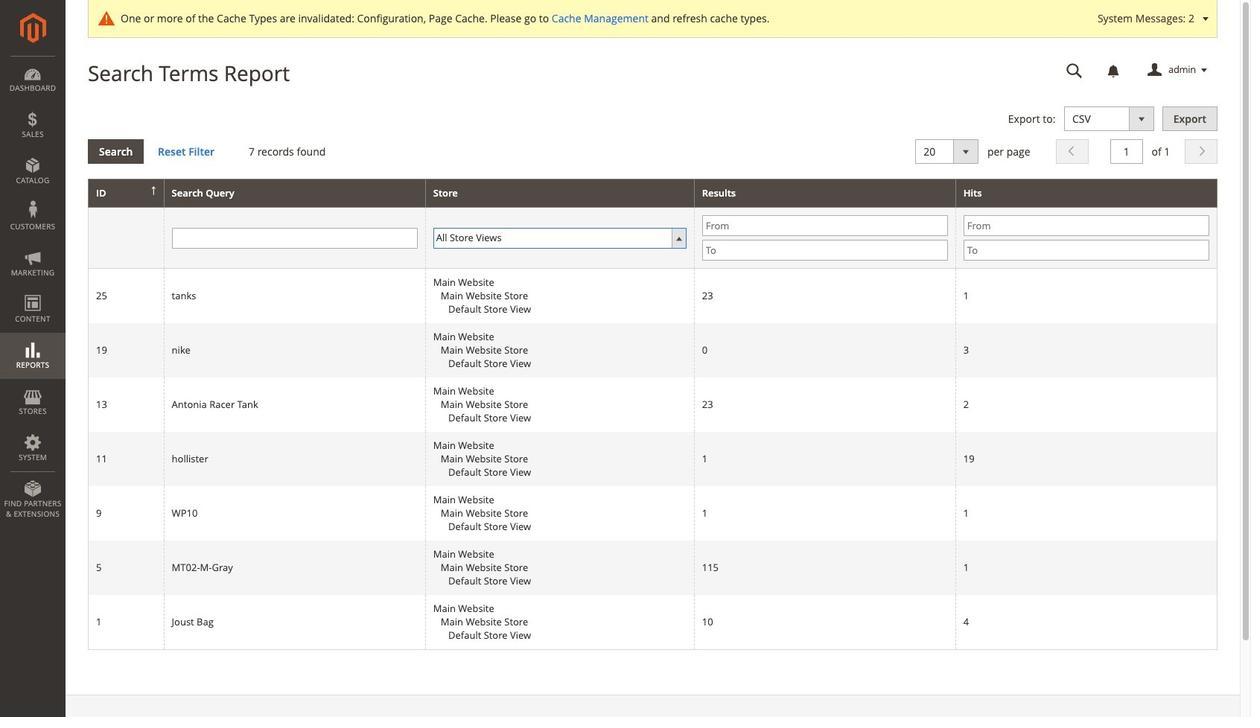 Task type: locate. For each thing, give the bounding box(es) containing it.
1 to text field from the left
[[702, 240, 948, 261]]

2 to text field from the left
[[964, 240, 1210, 261]]

From text field
[[702, 216, 948, 236]]

to text field down from text field
[[964, 240, 1210, 261]]

menu bar
[[0, 56, 66, 527]]

To text field
[[702, 240, 948, 261], [964, 240, 1210, 261]]

1 horizontal spatial to text field
[[964, 240, 1210, 261]]

None text field
[[1056, 57, 1094, 83], [1111, 139, 1144, 164], [1056, 57, 1094, 83], [1111, 139, 1144, 164]]

None text field
[[172, 228, 418, 249]]

to text field down from text box
[[702, 240, 948, 261]]

0 horizontal spatial to text field
[[702, 240, 948, 261]]

to text field for from text box
[[702, 240, 948, 261]]



Task type: describe. For each thing, give the bounding box(es) containing it.
From text field
[[964, 216, 1210, 236]]

magento admin panel image
[[20, 13, 46, 43]]

to text field for from text field
[[964, 240, 1210, 261]]



